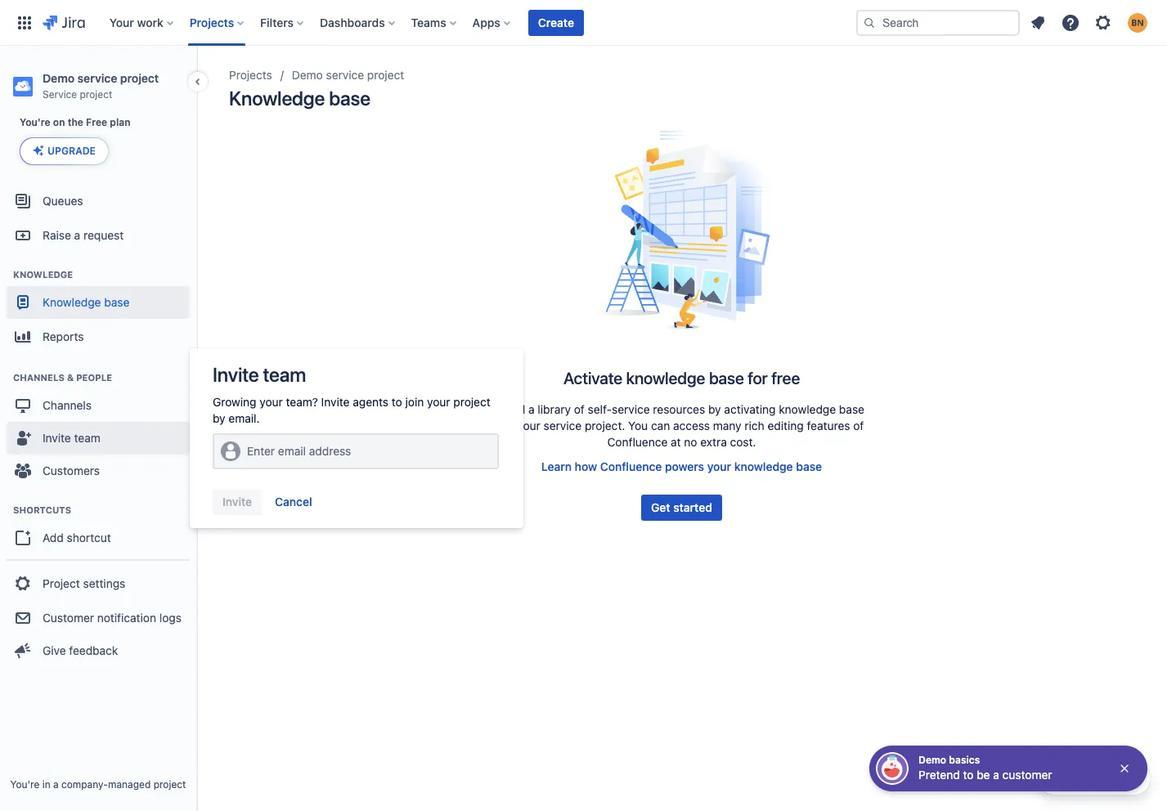 Task type: locate. For each thing, give the bounding box(es) containing it.
shortcut
[[67, 531, 111, 545]]

service up the you
[[612, 402, 650, 416]]

upgrade
[[47, 145, 96, 157]]

2 horizontal spatial demo
[[919, 754, 947, 767]]

1 vertical spatial knowledge
[[779, 402, 836, 416]]

channels left the &
[[13, 372, 65, 383]]

1 group from the top
[[7, 178, 190, 677]]

2 vertical spatial knowledge
[[43, 295, 101, 309]]

knowledge inside knowledge base link
[[43, 295, 101, 309]]

demo basics pretend to be a customer
[[919, 754, 1053, 782]]

a right raise
[[74, 228, 80, 242]]

many
[[713, 419, 742, 433]]

by up many
[[708, 402, 721, 416]]

give feedback button
[[7, 635, 190, 668]]

1 vertical spatial you're
[[10, 779, 40, 791]]

need help? image
[[1053, 769, 1072, 789]]

base up features at bottom
[[839, 402, 865, 416]]

demo inside the demo service project service project
[[43, 71, 75, 85]]

demo
[[292, 68, 323, 82], [43, 71, 75, 85], [919, 754, 947, 767]]

activating
[[724, 402, 776, 416]]

to inside growing your team? invite agents to join your project by email.
[[392, 395, 402, 409]]

feedback
[[69, 644, 118, 657]]

learn how confluence powers your knowledge base button
[[541, 459, 822, 475]]

teams
[[411, 15, 446, 29]]

features
[[807, 419, 850, 433]]

invite team up growing on the left of page
[[213, 363, 306, 386]]

0 vertical spatial knowledge
[[626, 369, 706, 388]]

project up free at the left top of the page
[[80, 88, 112, 101]]

knowledge up features at bottom
[[779, 402, 836, 416]]

channels & people group
[[7, 355, 190, 493]]

projects right the work
[[190, 15, 234, 29]]

to
[[392, 395, 402, 409], [963, 768, 974, 782]]

0 vertical spatial confluence
[[608, 435, 668, 449]]

add
[[43, 531, 64, 545]]

service down 'dashboards'
[[326, 68, 364, 82]]

projects for projects popup button
[[190, 15, 234, 29]]

be
[[977, 768, 990, 782]]

confluence inside build a library of self-service resources by activating knowledge base for your service project. you can access many rich editing features of confluence at no extra cost.
[[608, 435, 668, 449]]

1 vertical spatial projects
[[229, 68, 272, 82]]

customer
[[43, 611, 94, 625]]

1 vertical spatial invite team
[[43, 431, 101, 445]]

add shortcut
[[43, 531, 111, 545]]

invite up customers
[[43, 431, 71, 445]]

projects inside popup button
[[190, 15, 234, 29]]

project right the managed
[[153, 779, 186, 791]]

1 vertical spatial for
[[500, 419, 514, 433]]

of
[[574, 402, 585, 416], [854, 419, 864, 433]]

your inside learn how confluence powers your knowledge base button
[[707, 460, 732, 473]]

knowledge
[[229, 87, 325, 110], [13, 269, 73, 280], [43, 295, 101, 309]]

service
[[326, 68, 364, 82], [77, 71, 117, 85], [612, 402, 650, 416], [544, 419, 582, 433]]

0 vertical spatial invite
[[213, 363, 259, 386]]

0 vertical spatial invite team
[[213, 363, 306, 386]]

0 horizontal spatial invite
[[43, 431, 71, 445]]

base
[[329, 87, 370, 110], [104, 295, 130, 309], [709, 369, 744, 388], [839, 402, 865, 416], [796, 460, 822, 473]]

knowledge base inside knowledge group
[[43, 295, 130, 309]]

jira image
[[43, 13, 85, 32], [43, 13, 85, 32]]

0 vertical spatial knowledge
[[229, 87, 325, 110]]

your down extra
[[707, 460, 732, 473]]

0 horizontal spatial demo
[[43, 71, 75, 85]]

2 horizontal spatial invite
[[321, 395, 350, 409]]

service inside demo service project link
[[326, 68, 364, 82]]

filters
[[260, 15, 294, 29]]

1 vertical spatial invite
[[321, 395, 350, 409]]

a right in
[[53, 779, 59, 791]]

for down build
[[500, 419, 514, 433]]

base inside build a library of self-service resources by activating knowledge base for your service project. you can access many rich editing features of confluence at no extra cost.
[[839, 402, 865, 416]]

a inside 'link'
[[74, 228, 80, 242]]

project.
[[585, 419, 625, 433]]

1 horizontal spatial to
[[963, 768, 974, 782]]

team down channels popup button
[[74, 431, 101, 445]]

0 horizontal spatial invite team
[[43, 431, 101, 445]]

basics
[[949, 754, 980, 767]]

2 vertical spatial knowledge
[[734, 460, 793, 473]]

projects for the projects link
[[229, 68, 272, 82]]

0 horizontal spatial by
[[213, 412, 226, 425]]

invite right team?
[[321, 395, 350, 409]]

extra
[[701, 435, 727, 449]]

of right features at bottom
[[854, 419, 864, 433]]

a inside demo basics pretend to be a customer
[[993, 768, 1000, 782]]

1 vertical spatial knowledge base
[[43, 295, 130, 309]]

search image
[[863, 16, 876, 29]]

project
[[367, 68, 404, 82], [120, 71, 159, 85], [80, 88, 112, 101], [454, 395, 491, 409], [153, 779, 186, 791]]

to left be
[[963, 768, 974, 782]]

give
[[43, 644, 66, 657]]

0 horizontal spatial knowledge base
[[43, 295, 130, 309]]

1 vertical spatial team
[[74, 431, 101, 445]]

help image
[[1061, 13, 1081, 32]]

knowledge base down demo service project link at the top
[[229, 87, 370, 110]]

work
[[137, 15, 163, 29]]

raise
[[43, 228, 71, 242]]

0 horizontal spatial team
[[74, 431, 101, 445]]

on
[[53, 116, 65, 128]]

demo up pretend
[[919, 754, 947, 767]]

1 vertical spatial to
[[963, 768, 974, 782]]

pretend
[[919, 768, 960, 782]]

demo right the projects link
[[292, 68, 323, 82]]

you're left on
[[20, 116, 50, 128]]

for
[[748, 369, 768, 388], [500, 419, 514, 433]]

knowledge up reports
[[43, 295, 101, 309]]

your inside build a library of self-service resources by activating knowledge base for your service project. you can access many rich editing features of confluence at no extra cost.
[[517, 419, 541, 433]]

service up free at the left top of the page
[[77, 71, 117, 85]]

1 horizontal spatial for
[[748, 369, 768, 388]]

of left self-
[[574, 402, 585, 416]]

0 horizontal spatial to
[[392, 395, 402, 409]]

build a library of self-service resources by activating knowledge base for your service project. you can access many rich editing features of confluence at no extra cost.
[[499, 402, 865, 449]]

your down build
[[517, 419, 541, 433]]

access
[[673, 419, 710, 433]]

service down library
[[544, 419, 582, 433]]

channels inside popup button
[[43, 398, 92, 412]]

a right build
[[529, 402, 535, 416]]

knowledge base up reports link
[[43, 295, 130, 309]]

0 vertical spatial to
[[392, 395, 402, 409]]

your
[[260, 395, 283, 409], [427, 395, 450, 409], [517, 419, 541, 433], [707, 460, 732, 473]]

0 vertical spatial knowledge base
[[229, 87, 370, 110]]

primary element
[[10, 0, 857, 45]]

your left team?
[[260, 395, 283, 409]]

0 horizontal spatial for
[[500, 419, 514, 433]]

0 vertical spatial projects
[[190, 15, 234, 29]]

knowledge base
[[229, 87, 370, 110], [43, 295, 130, 309]]

0 vertical spatial for
[[748, 369, 768, 388]]

team up team?
[[263, 363, 306, 386]]

your right join
[[427, 395, 450, 409]]

knowledge down raise
[[13, 269, 73, 280]]

1 horizontal spatial of
[[854, 419, 864, 433]]

0 vertical spatial of
[[574, 402, 585, 416]]

settings
[[83, 576, 125, 590]]

0 vertical spatial team
[[263, 363, 306, 386]]

activate
[[564, 369, 623, 388]]

1 vertical spatial confluence
[[600, 460, 662, 473]]

library
[[538, 402, 571, 416]]

shortcuts group
[[7, 488, 190, 560]]

team
[[263, 363, 306, 386], [74, 431, 101, 445]]

customers link
[[7, 455, 190, 488]]

base up reports link
[[104, 295, 130, 309]]

1 vertical spatial channels
[[43, 398, 92, 412]]

demo for demo basics pretend to be a customer
[[919, 754, 947, 767]]

filters button
[[255, 9, 310, 36]]

you
[[628, 419, 648, 433]]

knowledge up resources
[[626, 369, 706, 388]]

banner
[[0, 0, 1167, 46]]

invite inside dropdown button
[[43, 431, 71, 445]]

invite team
[[213, 363, 306, 386], [43, 431, 101, 445]]

demo inside demo basics pretend to be a customer
[[919, 754, 947, 767]]

invite up growing on the left of page
[[213, 363, 259, 386]]

0 vertical spatial you're
[[20, 116, 50, 128]]

1 horizontal spatial demo
[[292, 68, 323, 82]]

to left join
[[392, 395, 402, 409]]

demo service project service project
[[43, 71, 159, 101]]

1 vertical spatial of
[[854, 419, 864, 433]]

invite
[[213, 363, 259, 386], [321, 395, 350, 409], [43, 431, 71, 445]]

group containing project settings
[[7, 560, 190, 672]]

project left build
[[454, 395, 491, 409]]

knowledge down the projects link
[[229, 87, 325, 110]]

you're left in
[[10, 779, 40, 791]]

confluence
[[608, 435, 668, 449], [600, 460, 662, 473]]

for left "free"
[[748, 369, 768, 388]]

1 horizontal spatial by
[[708, 402, 721, 416]]

by down growing on the left of page
[[213, 412, 226, 425]]

apps
[[473, 15, 501, 29]]

invite team inside the invite team dropdown button
[[43, 431, 101, 445]]

company-
[[61, 779, 108, 791]]

base down features at bottom
[[796, 460, 822, 473]]

invite team up customers
[[43, 431, 101, 445]]

projects down filters at the left top of page
[[229, 68, 272, 82]]

in
[[42, 779, 50, 791]]

demo inside demo service project link
[[292, 68, 323, 82]]

learn how confluence powers your knowledge base
[[541, 460, 822, 473]]

group
[[7, 178, 190, 677], [7, 560, 190, 672]]

a right be
[[993, 768, 1000, 782]]

demo up service
[[43, 71, 75, 85]]

for inside build a library of self-service resources by activating knowledge base for your service project. you can access many rich editing features of confluence at no extra cost.
[[500, 419, 514, 433]]

0 vertical spatial channels
[[13, 372, 65, 383]]

powers
[[665, 460, 704, 473]]

service inside the demo service project service project
[[77, 71, 117, 85]]

knowledge down cost.
[[734, 460, 793, 473]]

upgrade button
[[20, 138, 108, 164]]

channels down the &
[[43, 398, 92, 412]]

2 vertical spatial invite
[[43, 431, 71, 445]]

you're
[[20, 116, 50, 128], [10, 779, 40, 791]]

notification
[[97, 611, 156, 625]]

join
[[405, 395, 424, 409]]

project
[[43, 576, 80, 590]]

2 group from the top
[[7, 560, 190, 672]]

projects link
[[229, 65, 272, 85]]



Task type: vqa. For each thing, say whether or not it's contained in the screenshot.
the rightmost Knowledge base
yes



Task type: describe. For each thing, give the bounding box(es) containing it.
1 horizontal spatial invite team
[[213, 363, 306, 386]]

get started
[[651, 500, 713, 514]]

people
[[76, 372, 112, 383]]

&
[[67, 372, 74, 383]]

queues
[[43, 194, 83, 207]]

reports link
[[7, 319, 190, 355]]

queues link
[[7, 183, 190, 219]]

shortcuts
[[13, 505, 71, 515]]

at
[[671, 435, 681, 449]]

cancel button
[[265, 489, 322, 515]]

dashboards
[[320, 15, 385, 29]]

base up activating
[[709, 369, 744, 388]]

enter
[[247, 444, 275, 458]]

dashboards button
[[315, 9, 401, 36]]

project up plan
[[120, 71, 159, 85]]

customer
[[1003, 768, 1053, 782]]

agents
[[353, 395, 389, 409]]

invite inside growing your team? invite agents to join your project by email.
[[321, 395, 350, 409]]

project settings link
[[7, 566, 190, 602]]

create button
[[528, 9, 584, 36]]

project inside growing your team? invite agents to join your project by email.
[[454, 395, 491, 409]]

customers
[[43, 464, 100, 477]]

by inside build a library of self-service resources by activating knowledge base for your service project. you can access many rich editing features of confluence at no extra cost.
[[708, 402, 721, 416]]

started
[[674, 500, 713, 514]]

notifications image
[[1028, 13, 1048, 32]]

knowledge inside button
[[734, 460, 793, 473]]

1 horizontal spatial team
[[263, 363, 306, 386]]

1 vertical spatial knowledge
[[13, 269, 73, 280]]

raise a request link
[[7, 219, 190, 252]]

request
[[83, 228, 124, 242]]

your work
[[109, 15, 163, 29]]

managed
[[108, 779, 151, 791]]

you're on the free plan
[[20, 116, 131, 128]]

to inside demo basics pretend to be a customer
[[963, 768, 974, 782]]

build
[[499, 402, 525, 416]]

your work button
[[105, 9, 180, 36]]

email
[[278, 444, 306, 458]]

team inside dropdown button
[[74, 431, 101, 445]]

you're for you're in a company-managed project
[[10, 779, 40, 791]]

knowledge group
[[7, 252, 190, 360]]

apps button
[[468, 9, 517, 36]]

teams button
[[406, 9, 463, 36]]

demo service project link
[[292, 65, 404, 85]]

self-
[[588, 402, 612, 416]]

project down dashboards 'popup button'
[[367, 68, 404, 82]]

need
[[1075, 771, 1104, 785]]

your profile and settings image
[[1128, 13, 1148, 32]]

service
[[43, 88, 77, 101]]

invite team button
[[7, 422, 190, 455]]

channels for channels
[[43, 398, 92, 412]]

free
[[86, 116, 107, 128]]

create
[[538, 15, 574, 29]]

help?
[[1107, 771, 1136, 785]]

raise a request
[[43, 228, 124, 242]]

need help?
[[1075, 771, 1136, 785]]

logs
[[159, 611, 182, 625]]

1 horizontal spatial invite
[[213, 363, 259, 386]]

learn
[[541, 460, 572, 473]]

demo for demo service project service project
[[43, 71, 75, 85]]

project settings
[[43, 576, 125, 590]]

knowledge inside build a library of self-service resources by activating knowledge base for your service project. you can access many rich editing features of confluence at no extra cost.
[[779, 402, 836, 416]]

banner containing your work
[[0, 0, 1167, 46]]

close image
[[1118, 762, 1131, 776]]

the
[[68, 116, 83, 128]]

how
[[575, 460, 597, 473]]

editing
[[768, 419, 804, 433]]

appswitcher icon image
[[15, 13, 34, 32]]

get
[[651, 500, 671, 514]]

channels button
[[7, 389, 190, 422]]

resources
[[653, 402, 705, 416]]

get started button
[[641, 495, 722, 521]]

need help? button
[[1038, 762, 1151, 795]]

group containing queues
[[7, 178, 190, 677]]

knowledge base link
[[7, 286, 190, 319]]

settings image
[[1094, 13, 1113, 32]]

plan
[[110, 116, 131, 128]]

a inside build a library of self-service resources by activating knowledge base for your service project. you can access many rich editing features of confluence at no extra cost.
[[529, 402, 535, 416]]

channels for channels & people
[[13, 372, 65, 383]]

you're for you're on the free plan
[[20, 116, 50, 128]]

add shortcut button
[[7, 522, 190, 555]]

by inside growing your team? invite agents to join your project by email.
[[213, 412, 226, 425]]

projects button
[[185, 9, 250, 36]]

0 horizontal spatial of
[[574, 402, 585, 416]]

base inside knowledge group
[[104, 295, 130, 309]]

email.
[[229, 412, 260, 425]]

rich
[[745, 419, 765, 433]]

base down demo service project link at the top
[[329, 87, 370, 110]]

1 horizontal spatial knowledge base
[[229, 87, 370, 110]]

channels & people
[[13, 372, 112, 383]]

give feedback
[[43, 644, 118, 657]]

Search field
[[857, 9, 1020, 36]]

demo for demo service project
[[292, 68, 323, 82]]

enter email address
[[247, 444, 351, 458]]

can
[[651, 419, 670, 433]]

team?
[[286, 395, 318, 409]]

confluence inside button
[[600, 460, 662, 473]]

your
[[109, 15, 134, 29]]

demo service project
[[292, 68, 404, 82]]

growing your team? invite agents to join your project by email.
[[213, 395, 491, 425]]

base inside button
[[796, 460, 822, 473]]

reports
[[43, 329, 84, 343]]

address
[[309, 444, 351, 458]]

cancel
[[275, 495, 312, 509]]

customer notification logs link
[[7, 602, 190, 635]]

cost.
[[730, 435, 756, 449]]



